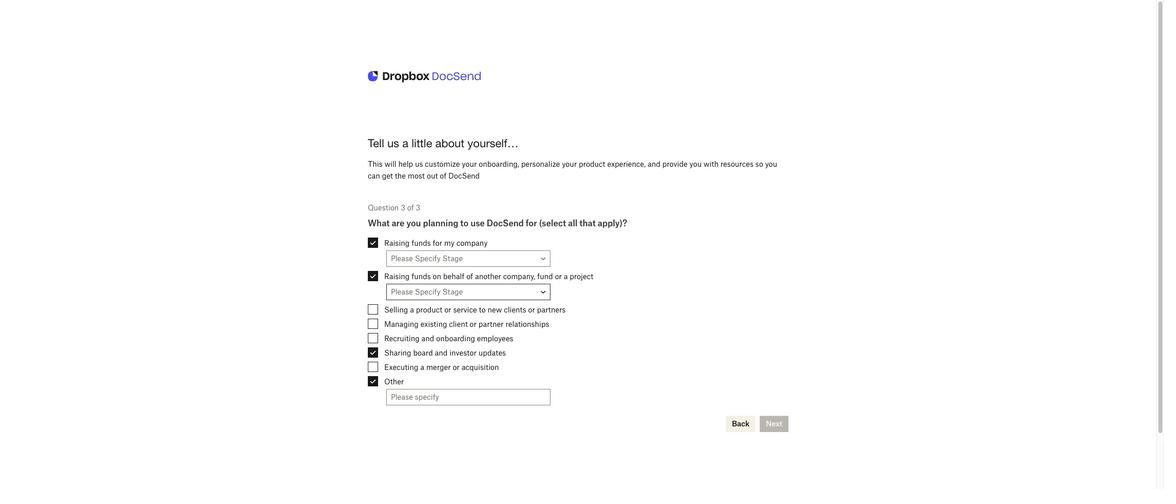 Task type: vqa. For each thing, say whether or not it's contained in the screenshot.
Received
no



Task type: describe. For each thing, give the bounding box(es) containing it.
customize
[[425, 160, 460, 168]]

what are you planning to use docsend for (select all that apply)? group
[[368, 218, 789, 406]]

personalize
[[521, 160, 560, 168]]

out
[[427, 171, 438, 180]]

use
[[471, 218, 485, 229]]

this will help us customize your onboarding, personalize your product experience, and provide you with resources so you can get the most out of docsend
[[368, 160, 777, 180]]

partner
[[479, 320, 504, 328]]

back
[[732, 419, 750, 428]]

docsend inside this will help us customize your onboarding, personalize your product experience, and provide you with resources so you can get the most out of docsend
[[448, 171, 480, 180]]

service
[[453, 305, 477, 314]]

will
[[385, 160, 397, 168]]

0 vertical spatial to
[[460, 218, 469, 229]]

acquisition
[[462, 363, 499, 371]]

back button
[[726, 416, 756, 432]]

executing a merger or acquisition
[[384, 363, 499, 371]]

partners
[[537, 305, 566, 314]]

please specify stage for on
[[391, 288, 463, 296]]

or right the fund
[[555, 272, 562, 281]]

sharing board and investor updates
[[384, 348, 506, 357]]

stage for behalf
[[443, 288, 463, 296]]

managing existing client or partner relationships
[[384, 320, 549, 328]]

what are you planning to use docsend for (select all that apply)?
[[368, 218, 627, 229]]

fund
[[537, 272, 553, 281]]

raising for raising funds on behalf of another company, fund or a project
[[384, 272, 410, 281]]

yourself…
[[468, 136, 519, 150]]

on
[[433, 272, 441, 281]]

docsend inside group
[[487, 218, 524, 229]]

0 horizontal spatial for
[[433, 239, 442, 247]]

2 horizontal spatial you
[[765, 160, 777, 168]]

funds for on
[[412, 272, 431, 281]]

onboarding
[[436, 334, 475, 343]]

funds for for
[[412, 239, 431, 247]]

2 vertical spatial and
[[435, 348, 448, 357]]

please for raising funds for my company
[[391, 254, 413, 263]]

recruiting and onboarding employees
[[384, 334, 513, 343]]

other
[[384, 377, 404, 386]]

1 3 from the left
[[401, 203, 405, 212]]

that
[[580, 218, 596, 229]]

planning
[[423, 218, 458, 229]]

are
[[392, 218, 405, 229]]

updates
[[479, 348, 506, 357]]

go to docsend homepage image
[[368, 68, 481, 86]]

selling a product or service to new clients or partners
[[384, 305, 566, 314]]

onboarding,
[[479, 160, 519, 168]]

recruiting
[[384, 334, 420, 343]]

Funding Stage button
[[386, 284, 551, 300]]

my
[[444, 239, 455, 247]]

(select
[[539, 218, 566, 229]]

1 horizontal spatial for
[[526, 218, 537, 229]]

of inside what are you planning to use docsend for (select all that apply)? group
[[467, 272, 473, 281]]

product inside what are you planning to use docsend for (select all that apply)? group
[[416, 305, 443, 314]]

and inside this will help us customize your onboarding, personalize your product experience, and provide you with resources so you can get the most out of docsend
[[648, 160, 661, 168]]

merger
[[426, 363, 451, 371]]

relationships
[[506, 320, 549, 328]]

or for selling a product or service to new clients or partners
[[444, 305, 451, 314]]

1 horizontal spatial you
[[690, 160, 702, 168]]

existing
[[421, 320, 447, 328]]

0 vertical spatial us
[[387, 136, 399, 150]]

apply)?
[[598, 218, 627, 229]]

what
[[368, 218, 390, 229]]

managing
[[384, 320, 419, 328]]



Task type: locate. For each thing, give the bounding box(es) containing it.
you right the are on the left top of page
[[407, 218, 421, 229]]

0 horizontal spatial docsend
[[448, 171, 480, 180]]

docsend
[[448, 171, 480, 180], [487, 218, 524, 229]]

specify
[[415, 254, 441, 263], [415, 288, 441, 296]]

please inside funding stage button
[[391, 288, 413, 296]]

0 vertical spatial please specify stage
[[391, 254, 463, 263]]

3 down most
[[416, 203, 420, 212]]

for left my
[[433, 239, 442, 247]]

0 vertical spatial and
[[648, 160, 661, 168]]

executing
[[384, 363, 418, 371]]

3 up the are on the left top of page
[[401, 203, 405, 212]]

employees
[[477, 334, 513, 343]]

1 vertical spatial please
[[391, 288, 413, 296]]

and up "executing a merger or acquisition"
[[435, 348, 448, 357]]

specify inside funding stage button
[[415, 288, 441, 296]]

please
[[391, 254, 413, 263], [391, 288, 413, 296]]

0 vertical spatial please
[[391, 254, 413, 263]]

0 horizontal spatial and
[[422, 334, 434, 343]]

0 vertical spatial product
[[579, 160, 605, 168]]

clients
[[504, 305, 526, 314]]

for left (select at top
[[526, 218, 537, 229]]

0 horizontal spatial product
[[416, 305, 443, 314]]

your
[[462, 160, 477, 168], [562, 160, 577, 168]]

please up the selling
[[391, 288, 413, 296]]

1 horizontal spatial 3
[[416, 203, 420, 212]]

another
[[475, 272, 501, 281]]

2 your from the left
[[562, 160, 577, 168]]

you left with
[[690, 160, 702, 168]]

0 vertical spatial of
[[440, 171, 447, 180]]

1 vertical spatial and
[[422, 334, 434, 343]]

2 raising from the top
[[384, 272, 410, 281]]

1 funds from the top
[[412, 239, 431, 247]]

resources
[[721, 160, 754, 168]]

the
[[395, 171, 406, 180]]

to
[[460, 218, 469, 229], [479, 305, 486, 314]]

a left project
[[564, 272, 568, 281]]

product left "experience,"
[[579, 160, 605, 168]]

or down selling a product or service to new clients or partners
[[470, 320, 477, 328]]

2 horizontal spatial of
[[467, 272, 473, 281]]

company
[[457, 239, 488, 247]]

can
[[368, 171, 380, 180]]

2 horizontal spatial and
[[648, 160, 661, 168]]

raising
[[384, 239, 410, 247], [384, 272, 410, 281]]

client
[[449, 320, 468, 328]]

please inside button
[[391, 254, 413, 263]]

stage inside funding stage button
[[443, 288, 463, 296]]

us
[[387, 136, 399, 150], [415, 160, 423, 168]]

1 vertical spatial specify
[[415, 288, 441, 296]]

1 vertical spatial docsend
[[487, 218, 524, 229]]

0 horizontal spatial us
[[387, 136, 399, 150]]

to left new
[[479, 305, 486, 314]]

stage
[[443, 254, 463, 263], [443, 288, 463, 296]]

for
[[526, 218, 537, 229], [433, 239, 442, 247]]

0 horizontal spatial your
[[462, 160, 477, 168]]

question
[[368, 203, 399, 212]]

and
[[648, 160, 661, 168], [422, 334, 434, 343], [435, 348, 448, 357]]

0 horizontal spatial 3
[[401, 203, 405, 212]]

or
[[555, 272, 562, 281], [444, 305, 451, 314], [528, 305, 535, 314], [470, 320, 477, 328], [453, 363, 460, 371]]

1 vertical spatial us
[[415, 160, 423, 168]]

please specify stage down the "raising funds for my company"
[[391, 254, 463, 263]]

please specify stage down on
[[391, 288, 463, 296]]

product inside this will help us customize your onboarding, personalize your product experience, and provide you with resources so you can get the most out of docsend
[[579, 160, 605, 168]]

product
[[579, 160, 605, 168], [416, 305, 443, 314]]

a right the selling
[[410, 305, 414, 314]]

1 specify from the top
[[415, 254, 441, 263]]

behalf
[[443, 272, 465, 281]]

board
[[413, 348, 433, 357]]

2 please from the top
[[391, 288, 413, 296]]

you inside group
[[407, 218, 421, 229]]

1 vertical spatial stage
[[443, 288, 463, 296]]

Other text field
[[387, 390, 550, 405]]

raising up the selling
[[384, 272, 410, 281]]

tell us a little about yourself…
[[368, 136, 519, 150]]

2 please specify stage from the top
[[391, 288, 463, 296]]

or down investor
[[453, 363, 460, 371]]

funds left on
[[412, 272, 431, 281]]

sharing
[[384, 348, 411, 357]]

specify for for
[[415, 254, 441, 263]]

get
[[382, 171, 393, 180]]

1 vertical spatial please specify stage
[[391, 288, 463, 296]]

0 horizontal spatial to
[[460, 218, 469, 229]]

1 vertical spatial funds
[[412, 272, 431, 281]]

please for raising funds on behalf of another company, fund or a project
[[391, 288, 413, 296]]

1 horizontal spatial docsend
[[487, 218, 524, 229]]

1 vertical spatial raising
[[384, 272, 410, 281]]

1 horizontal spatial to
[[479, 305, 486, 314]]

provide
[[663, 160, 688, 168]]

raising down the are on the left top of page
[[384, 239, 410, 247]]

2 vertical spatial of
[[467, 272, 473, 281]]

company,
[[503, 272, 535, 281]]

specify inside button
[[415, 254, 441, 263]]

tell
[[368, 136, 384, 150]]

of right question
[[407, 203, 414, 212]]

a
[[402, 136, 408, 150], [564, 272, 568, 281], [410, 305, 414, 314], [420, 363, 424, 371]]

of
[[440, 171, 447, 180], [407, 203, 414, 212], [467, 272, 473, 281]]

1 horizontal spatial your
[[562, 160, 577, 168]]

1 horizontal spatial product
[[579, 160, 605, 168]]

or left 'service' on the bottom left of the page
[[444, 305, 451, 314]]

a left little
[[402, 136, 408, 150]]

of inside this will help us customize your onboarding, personalize your product experience, and provide you with resources so you can get the most out of docsend
[[440, 171, 447, 180]]

of right out
[[440, 171, 447, 180]]

raising funds on behalf of another company, fund or a project
[[384, 272, 593, 281]]

please down the are on the left top of page
[[391, 254, 413, 263]]

stage inside please specify stage button
[[443, 254, 463, 263]]

us up most
[[415, 160, 423, 168]]

specify for on
[[415, 288, 441, 296]]

stage for my
[[443, 254, 463, 263]]

2 3 from the left
[[416, 203, 420, 212]]

your right personalize
[[562, 160, 577, 168]]

1 please specify stage from the top
[[391, 254, 463, 263]]

your right customize
[[462, 160, 477, 168]]

3
[[401, 203, 405, 212], [416, 203, 420, 212]]

0 vertical spatial stage
[[443, 254, 463, 263]]

1 horizontal spatial of
[[440, 171, 447, 180]]

docsend right use
[[487, 218, 524, 229]]

stage down my
[[443, 254, 463, 263]]

this
[[368, 160, 383, 168]]

you right so
[[765, 160, 777, 168]]

1 stage from the top
[[443, 254, 463, 263]]

you
[[690, 160, 702, 168], [765, 160, 777, 168], [407, 218, 421, 229]]

little
[[412, 136, 432, 150]]

1 your from the left
[[462, 160, 477, 168]]

a down board
[[420, 363, 424, 371]]

or up relationships at the bottom left of the page
[[528, 305, 535, 314]]

question 3 of 3
[[368, 203, 420, 212]]

experience,
[[607, 160, 646, 168]]

help
[[398, 160, 413, 168]]

so
[[756, 160, 763, 168]]

0 vertical spatial specify
[[415, 254, 441, 263]]

please specify stage
[[391, 254, 463, 263], [391, 288, 463, 296]]

Funding Stage button
[[386, 251, 551, 267]]

1 vertical spatial product
[[416, 305, 443, 314]]

1 horizontal spatial and
[[435, 348, 448, 357]]

us right "tell"
[[387, 136, 399, 150]]

and up board
[[422, 334, 434, 343]]

0 horizontal spatial of
[[407, 203, 414, 212]]

0 vertical spatial docsend
[[448, 171, 480, 180]]

1 vertical spatial for
[[433, 239, 442, 247]]

2 stage from the top
[[443, 288, 463, 296]]

0 vertical spatial funds
[[412, 239, 431, 247]]

stage down behalf
[[443, 288, 463, 296]]

1 please from the top
[[391, 254, 413, 263]]

most
[[408, 171, 425, 180]]

and left provide
[[648, 160, 661, 168]]

1 vertical spatial to
[[479, 305, 486, 314]]

1 vertical spatial of
[[407, 203, 414, 212]]

2 funds from the top
[[412, 272, 431, 281]]

us inside this will help us customize your onboarding, personalize your product experience, and provide you with resources so you can get the most out of docsend
[[415, 160, 423, 168]]

1 horizontal spatial us
[[415, 160, 423, 168]]

product up existing
[[416, 305, 443, 314]]

all
[[568, 218, 578, 229]]

or for managing existing client or partner relationships
[[470, 320, 477, 328]]

1 raising from the top
[[384, 239, 410, 247]]

investor
[[450, 348, 477, 357]]

raising funds for my company
[[384, 239, 488, 247]]

0 vertical spatial raising
[[384, 239, 410, 247]]

or for executing a merger or acquisition
[[453, 363, 460, 371]]

2 specify from the top
[[415, 288, 441, 296]]

of right behalf
[[467, 272, 473, 281]]

with
[[704, 160, 719, 168]]

to left use
[[460, 218, 469, 229]]

0 vertical spatial for
[[526, 218, 537, 229]]

funds
[[412, 239, 431, 247], [412, 272, 431, 281]]

about
[[435, 136, 465, 150]]

selling
[[384, 305, 408, 314]]

specify down on
[[415, 288, 441, 296]]

please specify stage inside button
[[391, 254, 463, 263]]

new
[[488, 305, 502, 314]]

please specify stage for for
[[391, 254, 463, 263]]

specify down the "raising funds for my company"
[[415, 254, 441, 263]]

funds down planning
[[412, 239, 431, 247]]

docsend down customize
[[448, 171, 480, 180]]

project
[[570, 272, 593, 281]]

raising for raising funds for my company
[[384, 239, 410, 247]]

please specify stage inside funding stage button
[[391, 288, 463, 296]]

0 horizontal spatial you
[[407, 218, 421, 229]]



